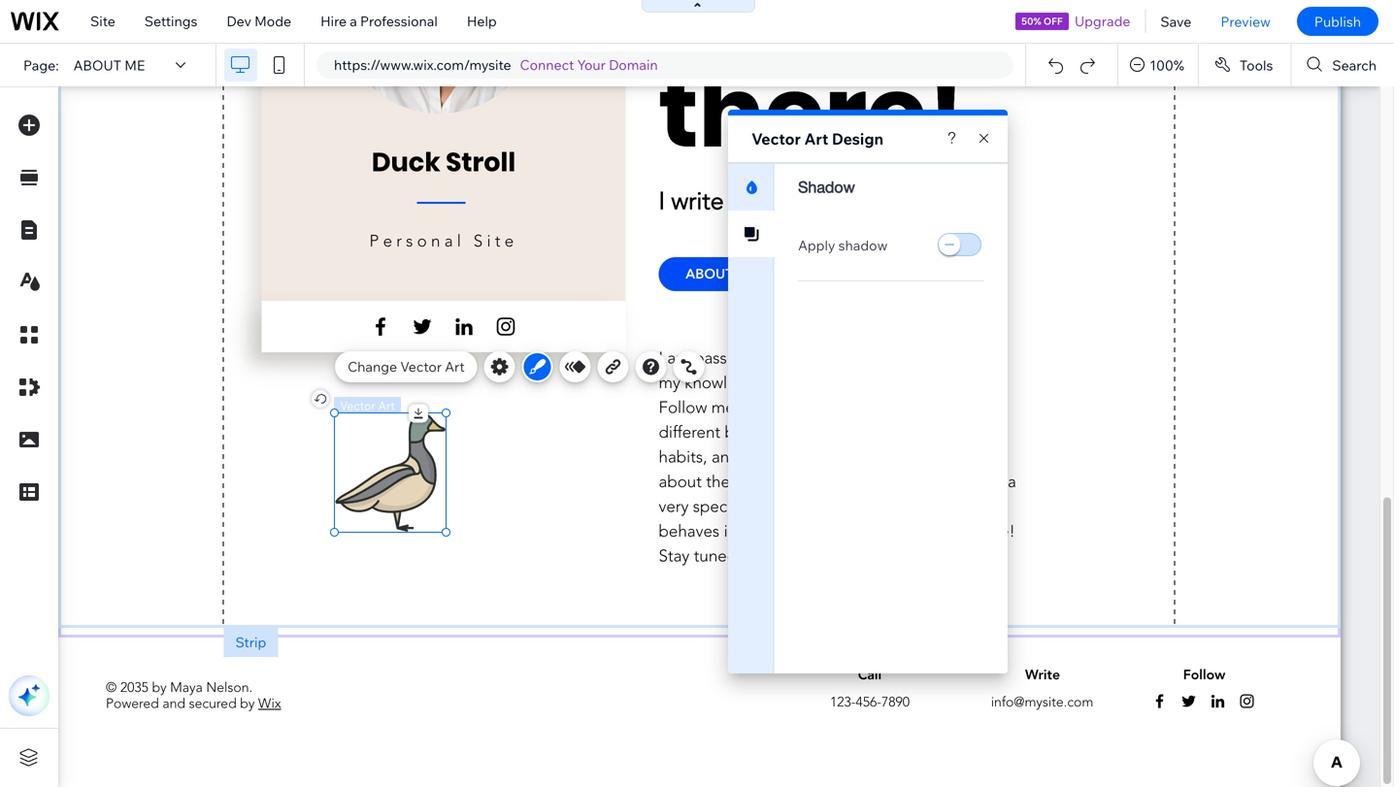 Task type: describe. For each thing, give the bounding box(es) containing it.
apply
[[798, 237, 835, 254]]

1 horizontal spatial vector
[[752, 129, 801, 149]]

https://www.wix.com/mysite
[[334, 56, 511, 73]]

preview
[[1221, 13, 1271, 30]]

domain
[[609, 56, 658, 73]]

help
[[467, 13, 497, 30]]

a
[[350, 13, 357, 30]]

tools button
[[1199, 44, 1291, 86]]

shadow
[[798, 178, 855, 196]]

change vector art
[[348, 358, 465, 375]]

about me
[[73, 57, 145, 74]]

dev mode
[[227, 13, 291, 30]]

dev
[[227, 13, 251, 30]]

publish
[[1315, 13, 1361, 30]]

site
[[90, 13, 115, 30]]

about
[[73, 57, 121, 74]]

https://www.wix.com/mysite connect your domain
[[334, 56, 658, 73]]

tools
[[1240, 57, 1273, 74]]



Task type: vqa. For each thing, say whether or not it's contained in the screenshot.
dev
yes



Task type: locate. For each thing, give the bounding box(es) containing it.
switch
[[936, 232, 985, 259]]

art
[[804, 129, 828, 149], [445, 358, 465, 375]]

professional
[[360, 13, 438, 30]]

your
[[577, 56, 606, 73]]

off
[[1044, 15, 1063, 27]]

me
[[124, 57, 145, 74]]

vector right "change"
[[400, 358, 442, 375]]

art right "change"
[[445, 358, 465, 375]]

50% off
[[1022, 15, 1063, 27]]

upgrade
[[1075, 13, 1131, 30]]

1 vertical spatial vector
[[400, 358, 442, 375]]

50%
[[1022, 15, 1041, 27]]

apply shadow
[[798, 237, 888, 254]]

save
[[1161, 13, 1192, 30]]

search
[[1332, 57, 1377, 74]]

1 horizontal spatial art
[[804, 129, 828, 149]]

vector
[[752, 129, 801, 149], [400, 358, 442, 375]]

hire
[[320, 13, 347, 30]]

0 horizontal spatial art
[[445, 358, 465, 375]]

search button
[[1292, 44, 1394, 86]]

shadow
[[839, 237, 888, 254]]

0 horizontal spatial vector
[[400, 358, 442, 375]]

vector up shadow
[[752, 129, 801, 149]]

preview button
[[1206, 0, 1285, 43]]

hire a professional
[[320, 13, 438, 30]]

connect
[[520, 56, 574, 73]]

publish button
[[1297, 7, 1379, 36]]

change
[[348, 358, 397, 375]]

design
[[832, 129, 884, 149]]

0 vertical spatial art
[[804, 129, 828, 149]]

100%
[[1150, 57, 1184, 74]]

mode
[[255, 13, 291, 30]]

vector art design
[[752, 129, 884, 149]]

1 vertical spatial art
[[445, 358, 465, 375]]

art left design
[[804, 129, 828, 149]]

strip
[[235, 634, 266, 651]]

100% button
[[1119, 44, 1198, 86]]

settings
[[144, 13, 198, 30]]

0 vertical spatial vector
[[752, 129, 801, 149]]

save button
[[1146, 0, 1206, 43]]



